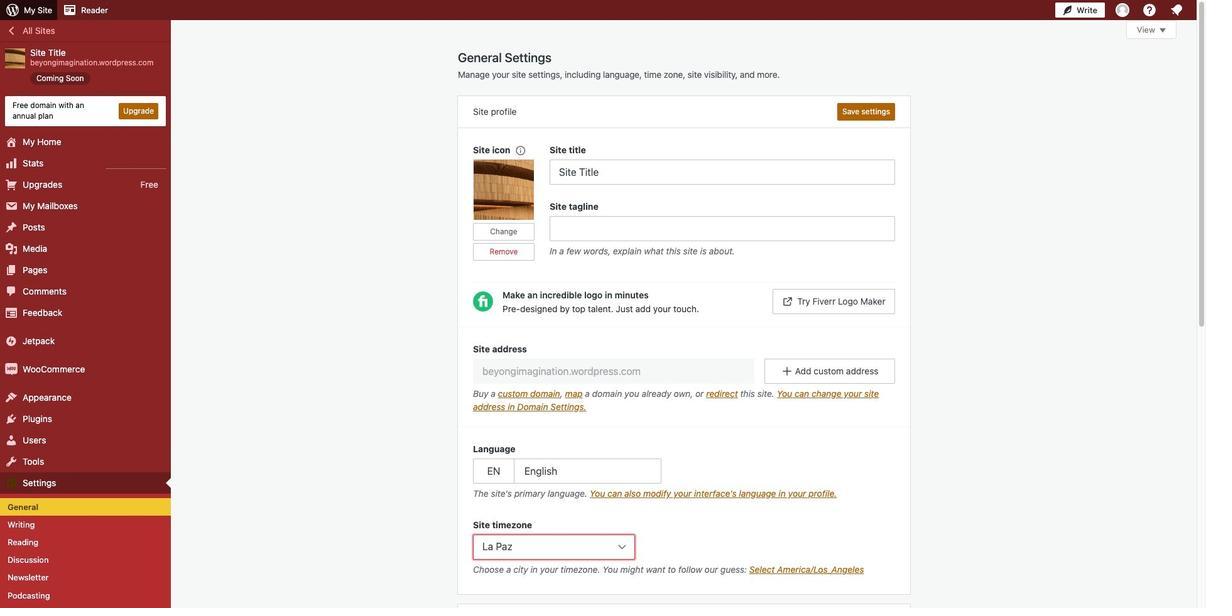 Task type: describe. For each thing, give the bounding box(es) containing it.
my profile image
[[1116, 3, 1130, 17]]

1 img image from the top
[[5, 335, 18, 347]]

manage your notifications image
[[1170, 3, 1185, 18]]

more information image
[[514, 144, 526, 156]]

fiverr small logo image
[[473, 292, 493, 312]]



Task type: vqa. For each thing, say whether or not it's contained in the screenshot.
My shopping cart icon
no



Task type: locate. For each thing, give the bounding box(es) containing it.
highest hourly views 0 image
[[106, 161, 166, 169]]

None text field
[[550, 160, 896, 185]]

closed image
[[1160, 28, 1167, 33]]

main content
[[458, 20, 1177, 608]]

None text field
[[550, 216, 896, 241], [473, 359, 755, 384], [550, 216, 896, 241], [473, 359, 755, 384]]

1 vertical spatial img image
[[5, 363, 18, 376]]

0 vertical spatial img image
[[5, 335, 18, 347]]

group
[[473, 143, 550, 276], [550, 143, 896, 185], [550, 200, 896, 261], [458, 327, 911, 427], [473, 442, 896, 503], [473, 519, 896, 580]]

2 img image from the top
[[5, 363, 18, 376]]

img image
[[5, 335, 18, 347], [5, 363, 18, 376]]

help image
[[1143, 3, 1158, 18]]



